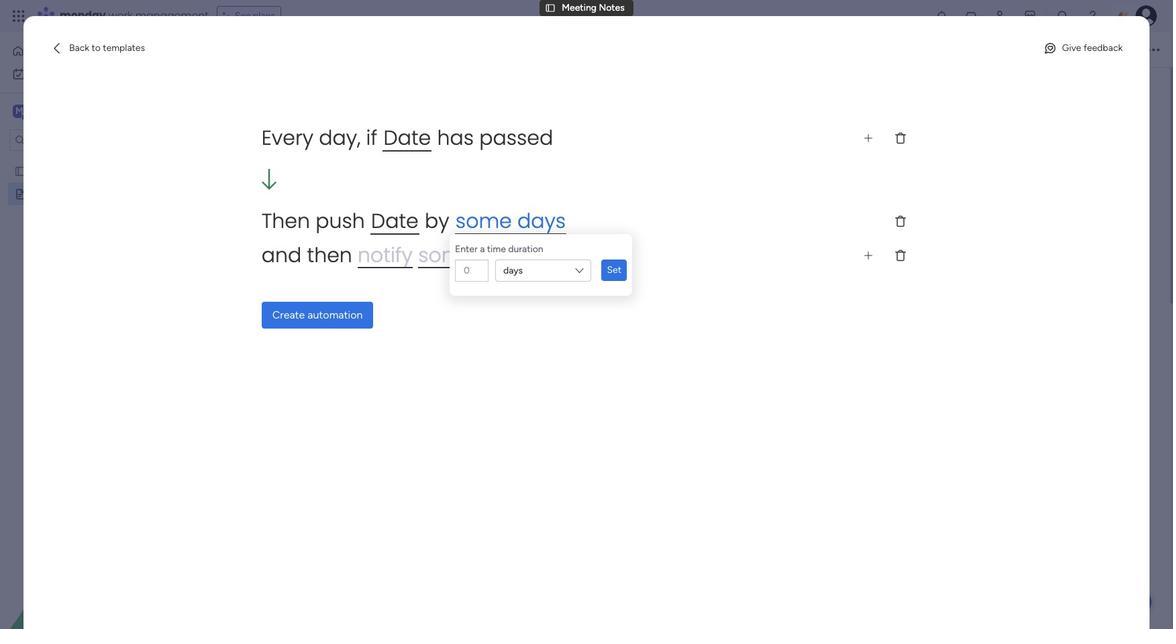 Task type: describe. For each thing, give the bounding box(es) containing it.
give
[[1063, 42, 1082, 54]]

meeting notes inside list box
[[32, 188, 94, 199]]

management
[[135, 8, 209, 24]]

notify
[[358, 241, 413, 270]]

work
[[108, 8, 133, 24]]

[list
[[469, 277, 490, 290]]

0 number field
[[455, 260, 489, 282]]

see
[[235, 10, 251, 21]]

then
[[262, 207, 310, 236]]

3 2 image from the top
[[445, 579, 449, 583]]

agenda:
[[414, 297, 454, 310]]

day,
[[319, 124, 361, 153]]

attendees:
[[414, 277, 467, 290]]

monday
[[60, 8, 106, 24]]

2 2 image from the top
[[445, 463, 449, 467]]

see plans button
[[217, 6, 281, 26]]

slider arrow image
[[570, 269, 586, 273]]

0 vertical spatial date
[[384, 124, 431, 153]]

enter
[[455, 244, 478, 255]]

workspace
[[57, 105, 110, 118]]

every day, if date has passed
[[262, 124, 554, 153]]

every
[[262, 124, 314, 153]]

kendall parks image
[[1136, 5, 1158, 27]]

share button
[[1080, 39, 1135, 60]]

time
[[487, 244, 506, 255]]

workspace selection element
[[13, 103, 112, 121]]

duration
[[509, 244, 544, 255]]

create automation button
[[262, 302, 374, 329]]

automation
[[308, 309, 363, 322]]

m
[[15, 105, 23, 117]]

plans
[[253, 10, 275, 21]]

passed
[[480, 124, 554, 153]]

meeting inside list box
[[32, 188, 66, 199]]

home
[[30, 45, 55, 56]]

1 public board image from the top
[[14, 165, 27, 177]]

some
[[456, 207, 512, 236]]

date:
[[414, 257, 440, 270]]

if
[[366, 124, 378, 153]]

to
[[92, 42, 101, 54]]

then push date by some days
[[262, 207, 566, 236]]



Task type: locate. For each thing, give the bounding box(es) containing it.
main
[[31, 105, 54, 118]]

date: [insert date]
[[414, 257, 505, 270]]

attendees]
[[505, 277, 559, 290]]

attendees: [list of attendees]
[[414, 277, 559, 290]]

v2 ellipsis image
[[1148, 41, 1160, 58]]

2 vertical spatial 2 image
[[445, 579, 449, 583]]

notes inside field
[[516, 115, 586, 149]]

someone
[[418, 241, 513, 270]]

select product image
[[12, 9, 26, 23]]

3 2 image from the top
[[445, 483, 449, 488]]

option
[[0, 159, 171, 161]]

[insert
[[443, 257, 475, 270]]

meeting notes list box
[[0, 157, 171, 386]]

back to templates
[[69, 42, 145, 54]]

2 image
[[445, 443, 449, 447], [445, 463, 449, 467], [445, 483, 449, 488]]

date right if
[[384, 124, 431, 153]]

meeting notes
[[562, 2, 625, 13], [412, 115, 586, 149], [32, 188, 94, 199], [414, 220, 558, 245]]

1 vertical spatial days
[[504, 265, 523, 277]]

0 vertical spatial days
[[518, 207, 566, 236]]

lottie animation image
[[0, 494, 171, 630]]

public board image
[[14, 165, 27, 177], [14, 187, 27, 200]]

see plans
[[235, 10, 275, 21]]

home link
[[8, 40, 163, 62]]

date
[[384, 124, 431, 153], [371, 207, 419, 236]]

search everything image
[[1057, 9, 1070, 23]]

days up duration
[[518, 207, 566, 236]]

give feedback link
[[1039, 38, 1129, 59]]

by
[[425, 207, 450, 236]]

invite members image
[[995, 9, 1008, 23]]

feedback
[[1084, 42, 1123, 54]]

1 2 image from the top
[[445, 524, 449, 528]]

templates
[[103, 42, 145, 54]]

enter a time duration
[[455, 244, 544, 255]]

monday marketplace image
[[1024, 9, 1037, 23]]

give feedback button
[[1039, 38, 1129, 59]]

meeting
[[562, 2, 597, 13], [412, 115, 512, 149], [32, 188, 66, 199], [414, 220, 494, 245]]

1 vertical spatial 2 image
[[445, 559, 449, 563]]

a
[[480, 244, 485, 255]]

days
[[518, 207, 566, 236], [504, 265, 523, 277]]

meeting notes inside field
[[412, 115, 586, 149]]

2 image
[[445, 524, 449, 528], [445, 559, 449, 563], [445, 579, 449, 583]]

date up notify
[[371, 207, 419, 236]]

and then notify
[[262, 241, 413, 270]]

home option
[[8, 40, 163, 62]]

1 vertical spatial date
[[371, 207, 419, 236]]

update feed image
[[965, 9, 978, 23]]

notes
[[599, 2, 625, 13], [516, 115, 586, 149], [69, 188, 94, 199], [499, 220, 558, 245]]

of
[[493, 277, 503, 290]]

main workspace
[[31, 105, 110, 118]]

then
[[307, 241, 352, 270]]

has
[[437, 124, 474, 153]]

share
[[1105, 43, 1129, 55]]

back to templates button
[[45, 38, 150, 59]]

monday work management
[[60, 8, 209, 24]]

2 vertical spatial 2 image
[[445, 483, 449, 488]]

notifications image
[[935, 9, 949, 23]]

lottie animation element
[[0, 494, 171, 630]]

date]
[[478, 257, 505, 270]]

set
[[607, 265, 622, 276]]

create
[[272, 309, 305, 322]]

help image
[[1087, 9, 1100, 23]]

0 vertical spatial 2 image
[[445, 443, 449, 447]]

workspace image
[[13, 104, 26, 119]]

0 vertical spatial public board image
[[14, 165, 27, 177]]

push
[[316, 207, 365, 236]]

and
[[262, 241, 302, 270]]

meeting inside field
[[412, 115, 512, 149]]

1 2 image from the top
[[445, 443, 449, 447]]

2 2 image from the top
[[445, 559, 449, 563]]

give feedback
[[1063, 42, 1123, 54]]

create automation
[[272, 309, 363, 322]]

notes inside list box
[[69, 188, 94, 199]]

0 vertical spatial 2 image
[[445, 524, 449, 528]]

set button
[[602, 260, 627, 281]]

Meeting Notes field
[[409, 115, 590, 150]]

days up attendees]
[[504, 265, 523, 277]]

back
[[69, 42, 89, 54]]

2 public board image from the top
[[14, 187, 27, 200]]

1 vertical spatial 2 image
[[445, 463, 449, 467]]

1 vertical spatial public board image
[[14, 187, 27, 200]]



Task type: vqa. For each thing, say whether or not it's contained in the screenshot.
my first board at the left top of page
no



